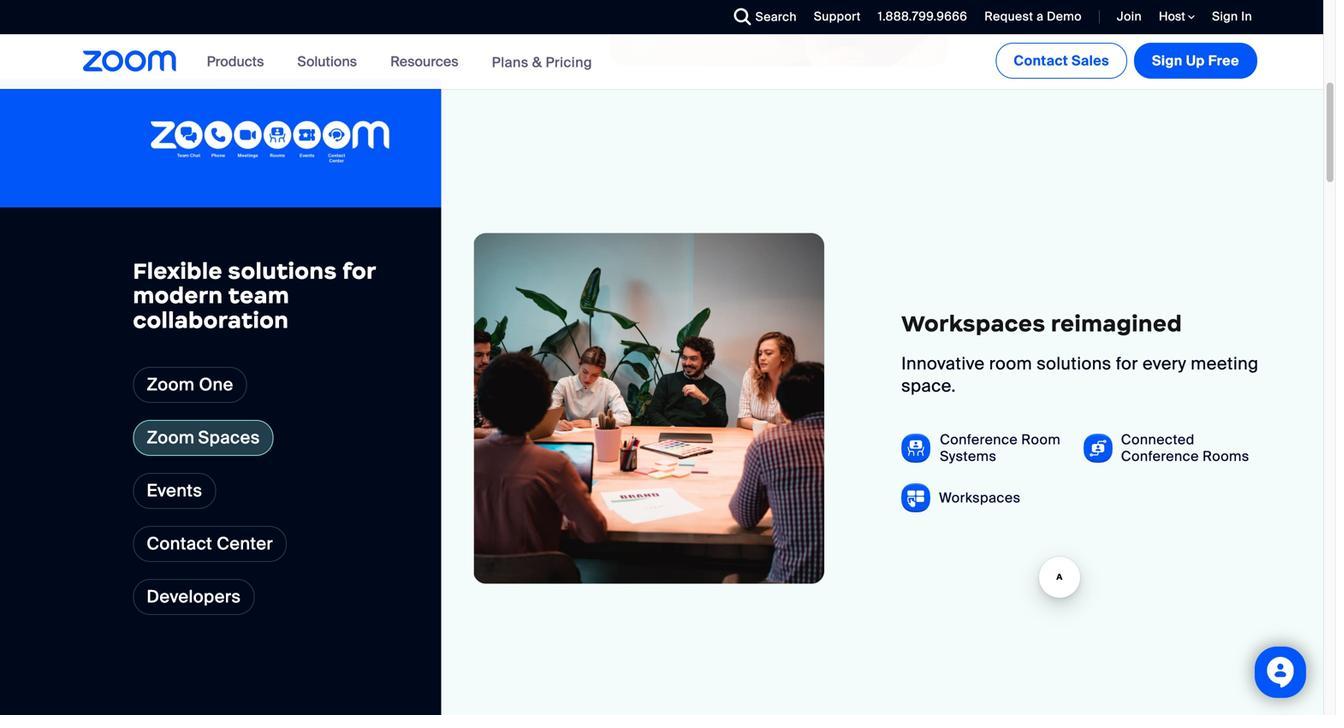 Task type: locate. For each thing, give the bounding box(es) containing it.
for inside innovative room solutions for every meeting space.
[[1117, 353, 1139, 375]]

1 vertical spatial zoom
[[147, 427, 195, 449]]

zoom contact center tab
[[133, 526, 287, 562]]

workspaces for 'workspaces' link
[[940, 489, 1021, 507]]

workspaces
[[902, 310, 1046, 338], [940, 489, 1021, 507]]

0 horizontal spatial conference
[[940, 431, 1018, 449]]

contact down a
[[1014, 52, 1069, 70]]

host button
[[1160, 9, 1196, 25]]

product information navigation
[[194, 34, 605, 90]]

zoom down zoom one tab
[[147, 427, 195, 449]]

zoom unified communication platform image
[[150, 121, 390, 166]]

solutions
[[228, 257, 337, 285], [1037, 353, 1112, 375]]

0 vertical spatial sign
[[1213, 9, 1239, 24]]

in
[[1242, 9, 1253, 24]]

0 horizontal spatial solutions
[[228, 257, 337, 285]]

1 vertical spatial for
[[1117, 353, 1139, 375]]

contact center
[[147, 533, 273, 555]]

every
[[1143, 353, 1187, 375]]

2 zoom from the top
[[147, 427, 195, 449]]

collaboration
[[133, 307, 289, 334]]

1 vertical spatial workspaces
[[940, 489, 1021, 507]]

1 vertical spatial solutions
[[1037, 353, 1112, 375]]

sign inside button
[[1153, 52, 1183, 70]]

0 vertical spatial for
[[343, 257, 376, 285]]

zoom inside tab
[[147, 374, 195, 396]]

request a demo link
[[972, 0, 1087, 34], [985, 9, 1082, 24]]

workspaces down the systems
[[940, 489, 1021, 507]]

free
[[1209, 52, 1240, 70]]

flexible solutions for modern team collaboration tab list
[[133, 367, 287, 562]]

team
[[228, 282, 290, 310]]

room
[[1022, 431, 1061, 449]]

contact sales link
[[996, 43, 1128, 79]]

sign
[[1213, 9, 1239, 24], [1153, 52, 1183, 70]]

contact
[[1014, 52, 1069, 70], [147, 533, 212, 555]]

1 horizontal spatial solutions
[[1037, 353, 1112, 375]]

conference
[[940, 431, 1018, 449], [1122, 448, 1200, 466]]

search
[[756, 9, 797, 25]]

join link
[[1105, 0, 1147, 34], [1118, 9, 1142, 24]]

1 horizontal spatial conference
[[1122, 448, 1200, 466]]

request a demo
[[985, 9, 1082, 24]]

plans
[[492, 53, 529, 71]]

conference room systems link
[[940, 431, 1080, 466]]

workspaces up innovative
[[902, 310, 1046, 338]]

contact inside 'link'
[[1014, 52, 1069, 70]]

flexible solutions for modern team collaboration
[[133, 257, 376, 334]]

1 zoom from the top
[[147, 374, 195, 396]]

0 horizontal spatial contact
[[147, 533, 212, 555]]

workspaces for workspaces reimagined
[[902, 310, 1046, 338]]

meeting
[[1191, 353, 1259, 375]]

zoom inside 'tab'
[[147, 427, 195, 449]]

support link
[[802, 0, 866, 34], [814, 9, 861, 24]]

modern
[[133, 282, 223, 310]]

0 vertical spatial contact
[[1014, 52, 1069, 70]]

rooms
[[1203, 448, 1250, 466]]

0 vertical spatial workspaces
[[902, 310, 1046, 338]]

0 vertical spatial zoom
[[147, 374, 195, 396]]

contact left center
[[147, 533, 212, 555]]

zoom left one
[[147, 374, 195, 396]]

sign left in
[[1213, 9, 1239, 24]]

0 horizontal spatial sign
[[1153, 52, 1183, 70]]

1 horizontal spatial for
[[1117, 353, 1139, 375]]

conference up 'workspaces' link
[[940, 431, 1018, 449]]

1 horizontal spatial sign
[[1213, 9, 1239, 24]]

zoom
[[147, 374, 195, 396], [147, 427, 195, 449]]

request
[[985, 9, 1034, 24]]

contact inside tab
[[147, 533, 212, 555]]

0 horizontal spatial for
[[343, 257, 376, 285]]

zoom one
[[147, 374, 233, 396]]

sign left up
[[1153, 52, 1183, 70]]

products
[[207, 53, 264, 71]]

conference left the rooms
[[1122, 448, 1200, 466]]

search button
[[722, 0, 802, 34]]

for
[[343, 257, 376, 285], [1117, 353, 1139, 375]]

workspaces reimagined
[[902, 310, 1183, 338]]

for inside flexible solutions for modern team collaboration
[[343, 257, 376, 285]]

plans & pricing link
[[492, 53, 593, 71], [492, 53, 593, 71]]

innovative
[[902, 353, 985, 375]]

banner
[[63, 34, 1261, 90]]

sign in link
[[1200, 0, 1261, 34], [1213, 9, 1253, 24]]

zoom spaces
[[147, 427, 260, 449]]

solutions inside flexible solutions for modern team collaboration
[[228, 257, 337, 285]]

1 vertical spatial sign
[[1153, 52, 1183, 70]]

1.888.799.9666 button
[[866, 0, 972, 34], [878, 9, 968, 24]]

1 vertical spatial contact
[[147, 533, 212, 555]]

1 horizontal spatial contact
[[1014, 52, 1069, 70]]

0 vertical spatial solutions
[[228, 257, 337, 285]]

contact for contact center
[[147, 533, 212, 555]]

a
[[1037, 9, 1044, 24]]



Task type: vqa. For each thing, say whether or not it's contained in the screenshot.
Conference Room Systems link
yes



Task type: describe. For each thing, give the bounding box(es) containing it.
resources button
[[391, 34, 466, 89]]

2 / 5 group
[[441, 79, 1324, 716]]

room
[[990, 353, 1033, 375]]

space.
[[902, 376, 956, 397]]

conference inside conference room systems
[[940, 431, 1018, 449]]

workspaces link
[[940, 489, 1021, 507]]

host
[[1160, 9, 1189, 24]]

zoom for zoom one
[[147, 374, 195, 396]]

up
[[1187, 52, 1206, 70]]

sign up free button
[[1135, 43, 1258, 79]]

sales
[[1072, 52, 1110, 70]]

resources
[[391, 53, 459, 71]]

connected conference rooms link
[[1122, 431, 1263, 466]]

1.888.799.9666
[[878, 9, 968, 24]]

zoom spaces tab
[[133, 420, 274, 456]]

conference room systems
[[940, 431, 1061, 466]]

&
[[532, 53, 542, 71]]

products button
[[207, 34, 272, 89]]

innovative room solutions for every meeting space.
[[902, 353, 1259, 397]]

demo
[[1047, 9, 1082, 24]]

sign up free
[[1153, 52, 1240, 70]]

spaces
[[198, 427, 260, 449]]

flexible
[[133, 257, 223, 285]]

join
[[1118, 9, 1142, 24]]

meetings navigation
[[993, 34, 1261, 82]]

one
[[199, 374, 233, 396]]

zoom for zoom spaces
[[147, 427, 195, 449]]

zoom logo image
[[83, 51, 177, 72]]

connected conference rooms
[[1122, 431, 1250, 466]]

plans & pricing
[[492, 53, 593, 71]]

reimagined
[[1052, 310, 1183, 338]]

contact sales
[[1014, 52, 1110, 70]]

solutions button
[[298, 34, 365, 89]]

zoom one tab
[[133, 367, 247, 403]]

pricing
[[546, 53, 593, 71]]

join link left host
[[1105, 0, 1147, 34]]

solutions inside innovative room solutions for every meeting space.
[[1037, 353, 1112, 375]]

solutions
[[298, 53, 357, 71]]

join link up meetings navigation
[[1118, 9, 1142, 24]]

sign for sign up free
[[1153, 52, 1183, 70]]

center
[[217, 533, 273, 555]]

sign for sign in
[[1213, 9, 1239, 24]]

conference inside connected conference rooms
[[1122, 448, 1200, 466]]

connected
[[1122, 431, 1195, 449]]

support
[[814, 9, 861, 24]]

banner containing contact sales
[[63, 34, 1261, 90]]

contact for contact sales
[[1014, 52, 1069, 70]]

systems
[[940, 448, 997, 466]]

sign in
[[1213, 9, 1253, 24]]



